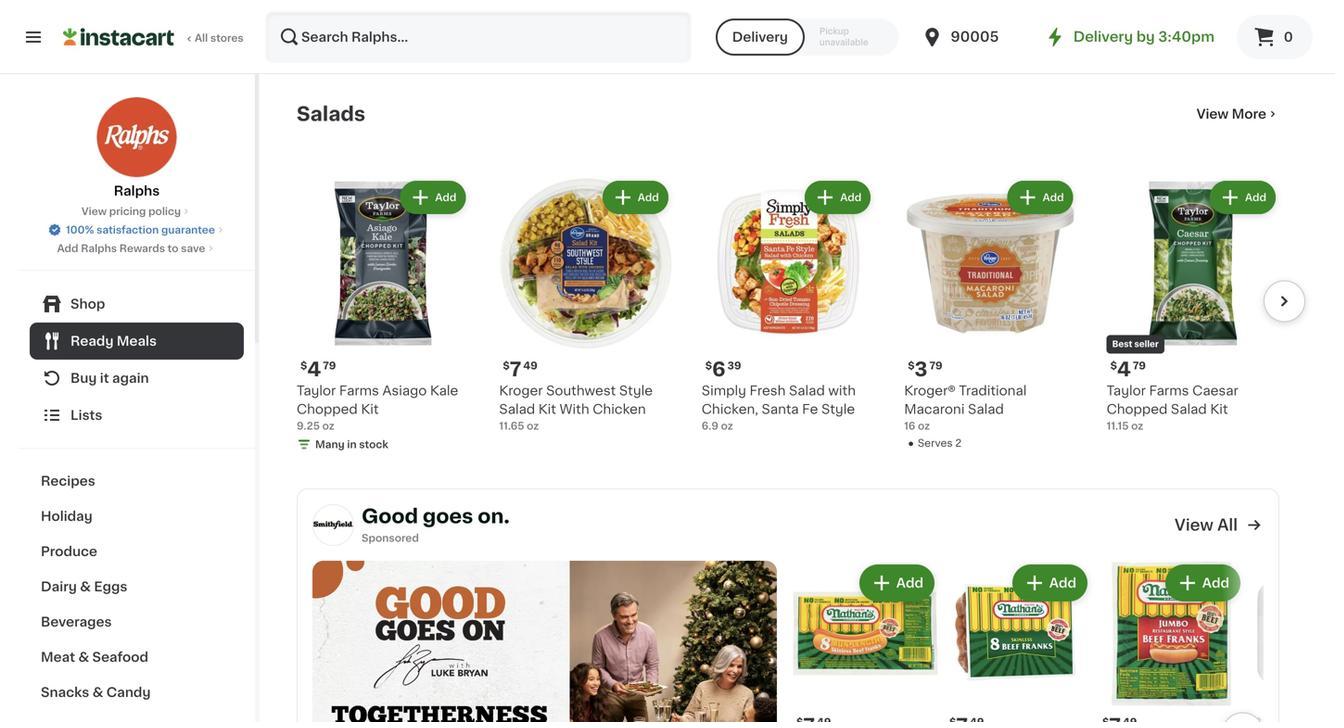 Task type: locate. For each thing, give the bounding box(es) containing it.
$ 4 79 down best
[[1110, 360, 1146, 379]]

79
[[323, 361, 336, 371], [929, 361, 942, 371], [1133, 361, 1146, 371]]

ralphs down 100%
[[81, 243, 117, 254]]

kit up stock
[[361, 403, 379, 416]]

&
[[80, 580, 91, 593], [78, 651, 89, 664], [92, 686, 103, 699]]

0 vertical spatial view
[[1197, 108, 1229, 121]]

0 horizontal spatial taylor
[[297, 384, 336, 397]]

instacart logo image
[[63, 26, 174, 48]]

100%
[[66, 225, 94, 235]]

good
[[362, 506, 418, 526]]

ralphs up view pricing policy link
[[114, 185, 160, 197]]

taylor inside "taylor farms caesar chopped salad kit 11.15 oz"
[[1107, 384, 1146, 397]]

buy it again link
[[30, 360, 244, 397]]

4 up 9.25
[[307, 360, 321, 379]]

79 inside $ 3 79
[[929, 361, 942, 371]]

3 10.5 oz button from the left
[[904, 0, 1077, 51]]

2 horizontal spatial 10.5
[[904, 39, 925, 49]]

0 vertical spatial style
[[619, 384, 653, 397]]

1 horizontal spatial 10.5 oz button
[[702, 0, 874, 52]]

79 for taylor farms caesar chopped salad kit
[[1133, 361, 1146, 371]]

style up chicken
[[619, 384, 653, 397]]

79 down best seller
[[1133, 361, 1146, 371]]

produce link
[[30, 534, 244, 569]]

oz
[[320, 39, 333, 49], [725, 39, 738, 49], [928, 39, 940, 49], [322, 421, 335, 431], [527, 421, 539, 431], [721, 421, 733, 431], [918, 421, 930, 431], [1131, 421, 1143, 431]]

buy it again
[[70, 372, 149, 385]]

0 horizontal spatial style
[[619, 384, 653, 397]]

1 horizontal spatial $ 4 79
[[1110, 360, 1146, 379]]

item carousel region
[[297, 147, 1305, 466], [777, 561, 1335, 722]]

best seller
[[1112, 340, 1159, 349]]

to
[[168, 243, 178, 254]]

1 farms from the left
[[339, 384, 379, 397]]

1 vertical spatial &
[[78, 651, 89, 664]]

2 10.5 oz from the left
[[702, 39, 738, 49]]

$ up 9.25
[[300, 361, 307, 371]]

3 10.5 oz from the left
[[904, 39, 940, 49]]

& inside "link"
[[80, 580, 91, 593]]

1 $ 4 79 from the left
[[300, 360, 336, 379]]

6.9
[[702, 421, 718, 431]]

add button
[[400, 181, 466, 214], [602, 181, 668, 214], [805, 181, 871, 214], [1007, 181, 1073, 214], [1210, 181, 1276, 214], [861, 566, 933, 600], [1014, 566, 1086, 600], [1167, 566, 1239, 600]]

kit down the caesar
[[1210, 403, 1228, 416]]

salad up 11.65
[[499, 403, 535, 416]]

salad down the caesar
[[1171, 403, 1207, 416]]

simply
[[702, 384, 746, 397]]

view pricing policy
[[81, 206, 181, 216]]

& right meat
[[78, 651, 89, 664]]

lists
[[70, 409, 102, 422]]

2 horizontal spatial kit
[[1210, 403, 1228, 416]]

serves
[[918, 438, 953, 448]]

farms inside "taylor farms caesar chopped salad kit 11.15 oz"
[[1149, 384, 1189, 397]]

again
[[112, 372, 149, 385]]

salad up fe
[[789, 384, 825, 397]]

& left eggs
[[80, 580, 91, 593]]

2 chopped from the left
[[1107, 403, 1168, 416]]

santa
[[762, 403, 799, 416]]

$ 4 79 for taylor farms caesar chopped salad kit
[[1110, 360, 1146, 379]]

0 horizontal spatial $ 4 79
[[300, 360, 336, 379]]

taylor up 9.25
[[297, 384, 336, 397]]

2 kit from the left
[[538, 403, 556, 416]]

view
[[1197, 108, 1229, 121], [81, 206, 107, 216], [1175, 517, 1214, 533]]

kit for kale
[[361, 403, 379, 416]]

2 horizontal spatial 79
[[1133, 361, 1146, 371]]

1 vertical spatial item carousel region
[[777, 561, 1335, 722]]

1 $ from the left
[[300, 361, 307, 371]]

1 horizontal spatial taylor
[[1107, 384, 1146, 397]]

salad inside kroger® traditional macaroni salad 16 oz ● serves 2
[[968, 403, 1004, 416]]

2 $ 4 79 from the left
[[1110, 360, 1146, 379]]

2 taylor from the left
[[1107, 384, 1146, 397]]

meat & seafood
[[41, 651, 148, 664]]

$ down best
[[1110, 361, 1117, 371]]

beverages
[[41, 616, 112, 629]]

79 right "3"
[[929, 361, 942, 371]]

0 horizontal spatial chopped
[[297, 403, 358, 416]]

0 button
[[1237, 15, 1313, 59]]

farms
[[339, 384, 379, 397], [1149, 384, 1189, 397]]

traditional
[[959, 384, 1027, 397]]

3
[[915, 360, 928, 379]]

product group containing 3
[[904, 177, 1077, 451]]

kit inside taylor farms asiago kale chopped kit 9.25 oz
[[361, 403, 379, 416]]

farms inside taylor farms asiago kale chopped kit 9.25 oz
[[339, 384, 379, 397]]

●
[[908, 438, 914, 448]]

fe
[[802, 403, 818, 416]]

1 4 from the left
[[307, 360, 321, 379]]

ready
[[70, 335, 114, 348]]

$ inside $ 7 49
[[503, 361, 510, 371]]

guarantee
[[161, 225, 215, 235]]

macaroni
[[904, 403, 965, 416]]

10.5
[[297, 39, 318, 49], [702, 39, 723, 49], [904, 39, 925, 49]]

1 horizontal spatial delivery
[[1073, 30, 1133, 44]]

2 79 from the left
[[929, 361, 942, 371]]

chopped up 9.25
[[297, 403, 358, 416]]

dairy
[[41, 580, 77, 593]]

farms for salad
[[1149, 384, 1189, 397]]

view pricing policy link
[[81, 204, 192, 219]]

3 10.5 from the left
[[904, 39, 925, 49]]

with
[[828, 384, 856, 397]]

product group
[[297, 177, 470, 456], [499, 177, 672, 433], [702, 177, 874, 433], [904, 177, 1077, 451], [1107, 177, 1279, 433], [793, 561, 938, 722], [946, 561, 1091, 722], [1099, 561, 1244, 722]]

1 10.5 from the left
[[297, 39, 318, 49]]

add ralphs rewards to save link
[[57, 241, 216, 256]]

1 horizontal spatial kit
[[538, 403, 556, 416]]

view all
[[1175, 517, 1238, 533]]

farms left 'asiago'
[[339, 384, 379, 397]]

0 horizontal spatial 10.5
[[297, 39, 318, 49]]

candy
[[106, 686, 151, 699]]

delivery by 3:40pm link
[[1044, 26, 1215, 48]]

produce
[[41, 545, 97, 558]]

0 horizontal spatial delivery
[[732, 31, 788, 44]]

taylor up 11.15
[[1107, 384, 1146, 397]]

ralphs link
[[96, 96, 178, 200]]

0 horizontal spatial farms
[[339, 384, 379, 397]]

stores
[[210, 33, 244, 43]]

delivery inside delivery button
[[732, 31, 788, 44]]

$ inside $ 6 39
[[705, 361, 712, 371]]

spo
[[362, 533, 382, 543]]

0 horizontal spatial kit
[[361, 403, 379, 416]]

1 horizontal spatial 10.5
[[702, 39, 723, 49]]

view more link
[[1197, 105, 1279, 123]]

salad
[[789, 384, 825, 397], [499, 403, 535, 416], [968, 403, 1004, 416], [1171, 403, 1207, 416]]

add
[[435, 192, 457, 203], [638, 192, 659, 203], [840, 192, 862, 203], [1043, 192, 1064, 203], [1245, 192, 1266, 203], [57, 243, 78, 254], [896, 577, 923, 590], [1049, 577, 1076, 590], [1202, 577, 1229, 590]]

2 vertical spatial &
[[92, 686, 103, 699]]

1 79 from the left
[[323, 361, 336, 371]]

shop
[[70, 298, 105, 311]]

& left candy
[[92, 686, 103, 699]]

3 kit from the left
[[1210, 403, 1228, 416]]

2 10.5 from the left
[[702, 39, 723, 49]]

5 $ from the left
[[1110, 361, 1117, 371]]

10.5 oz for third 10.5 oz button from right
[[297, 39, 333, 49]]

100% satisfaction guarantee button
[[47, 219, 226, 237]]

$ inside $ 3 79
[[908, 361, 915, 371]]

on.
[[478, 506, 510, 526]]

3 79 from the left
[[1133, 361, 1146, 371]]

delivery
[[1073, 30, 1133, 44], [732, 31, 788, 44]]

style inside simply fresh salad with chicken, santa fe style 6.9 oz
[[821, 403, 855, 416]]

0 vertical spatial &
[[80, 580, 91, 593]]

4 $ from the left
[[908, 361, 915, 371]]

0 horizontal spatial 10.5 oz button
[[297, 0, 470, 51]]

$ for taylor farms caesar chopped salad kit
[[1110, 361, 1117, 371]]

79 for taylor farms asiago kale chopped kit
[[323, 361, 336, 371]]

1 horizontal spatial 10.5 oz
[[702, 39, 738, 49]]

delivery for delivery
[[732, 31, 788, 44]]

None search field
[[265, 11, 691, 63]]

7
[[510, 360, 521, 379]]

fresh
[[750, 384, 786, 397]]

1 horizontal spatial farms
[[1149, 384, 1189, 397]]

kroger
[[499, 384, 543, 397]]

1 kit from the left
[[361, 403, 379, 416]]

kroger southwest style salad kit with chicken 11.65 oz
[[499, 384, 653, 431]]

1 horizontal spatial chopped
[[1107, 403, 1168, 416]]

$ 4 79 up 9.25
[[300, 360, 336, 379]]

1 chopped from the left
[[297, 403, 358, 416]]

$ left 39 on the right of page
[[705, 361, 712, 371]]

salad down traditional
[[968, 403, 1004, 416]]

oz inside "taylor farms caesar chopped salad kit 11.15 oz"
[[1131, 421, 1143, 431]]

0 horizontal spatial all
[[195, 33, 208, 43]]

2 farms from the left
[[1149, 384, 1189, 397]]

1 horizontal spatial 79
[[929, 361, 942, 371]]

4 down best
[[1117, 360, 1131, 379]]

1 vertical spatial all
[[1217, 517, 1238, 533]]

taylor inside taylor farms asiago kale chopped kit 9.25 oz
[[297, 384, 336, 397]]

1 horizontal spatial 4
[[1117, 360, 1131, 379]]

$ left 49
[[503, 361, 510, 371]]

0 horizontal spatial 10.5 oz
[[297, 39, 333, 49]]

buy
[[70, 372, 97, 385]]

2 horizontal spatial 10.5 oz button
[[904, 0, 1077, 51]]

policy
[[148, 206, 181, 216]]

farms left the caesar
[[1149, 384, 1189, 397]]

taylor
[[297, 384, 336, 397], [1107, 384, 1146, 397]]

$ 6 39
[[705, 360, 741, 379]]

1 vertical spatial ralphs
[[81, 243, 117, 254]]

0
[[1284, 31, 1293, 44]]

2 4 from the left
[[1117, 360, 1131, 379]]

0 horizontal spatial 4
[[307, 360, 321, 379]]

ralphs logo image
[[96, 96, 178, 178]]

2 horizontal spatial 10.5 oz
[[904, 39, 940, 49]]

kroger® traditional macaroni salad 16 oz ● serves 2
[[904, 384, 1027, 448]]

good goes on. with luke bryan. get your menu ready for a good game. smithfield. eckrich. nathans. carando. image
[[312, 561, 777, 722]]

many
[[315, 439, 345, 450]]

3 $ from the left
[[705, 361, 712, 371]]

1 vertical spatial view
[[81, 206, 107, 216]]

0 vertical spatial item carousel region
[[297, 147, 1305, 466]]

in
[[347, 439, 357, 450]]

style down with
[[821, 403, 855, 416]]

kit inside "taylor farms caesar chopped salad kit 11.15 oz"
[[1210, 403, 1228, 416]]

3:40pm
[[1158, 30, 1215, 44]]

chopped inside taylor farms asiago kale chopped kit 9.25 oz
[[297, 403, 358, 416]]

0 vertical spatial all
[[195, 33, 208, 43]]

caesar
[[1192, 384, 1239, 397]]

chopped
[[297, 403, 358, 416], [1107, 403, 1168, 416]]

2 vertical spatial view
[[1175, 517, 1214, 533]]

$ up kroger®
[[908, 361, 915, 371]]

recipes link
[[30, 464, 244, 499]]

eggs
[[94, 580, 127, 593]]

10.5 for 2nd 10.5 oz button from the left
[[702, 39, 723, 49]]

meals
[[117, 335, 157, 348]]

1 10.5 oz from the left
[[297, 39, 333, 49]]

chopped up 11.15
[[1107, 403, 1168, 416]]

2 $ from the left
[[503, 361, 510, 371]]

10.5 oz for 2nd 10.5 oz button from the left
[[702, 39, 738, 49]]

10.5 oz button
[[297, 0, 470, 51], [702, 0, 874, 52], [904, 0, 1077, 51]]

1 vertical spatial style
[[821, 403, 855, 416]]

79 up taylor farms asiago kale chopped kit 9.25 oz
[[323, 361, 336, 371]]

10.5 for third 10.5 oz button from right
[[297, 39, 318, 49]]

all stores link
[[63, 11, 245, 63]]

1 taylor from the left
[[297, 384, 336, 397]]

kit left "with"
[[538, 403, 556, 416]]

1 horizontal spatial style
[[821, 403, 855, 416]]

0 horizontal spatial 79
[[323, 361, 336, 371]]

seller
[[1134, 340, 1159, 349]]

delivery inside the delivery by 3:40pm link
[[1073, 30, 1133, 44]]

90005
[[951, 30, 999, 44]]



Task type: describe. For each thing, give the bounding box(es) containing it.
save
[[181, 243, 205, 254]]

oz inside kroger® traditional macaroni salad 16 oz ● serves 2
[[918, 421, 930, 431]]

1 horizontal spatial all
[[1217, 517, 1238, 533]]

& for dairy
[[80, 580, 91, 593]]

4 for taylor farms caesar chopped salad kit
[[1117, 360, 1131, 379]]

4 for taylor farms asiago kale chopped kit
[[307, 360, 321, 379]]

salads
[[297, 104, 365, 124]]

10.5 oz for first 10.5 oz button from the right
[[904, 39, 940, 49]]

kale
[[430, 384, 458, 397]]

taylor for salad
[[1107, 384, 1146, 397]]

taylor farms caesar chopped salad kit 11.15 oz
[[1107, 384, 1239, 431]]

$ 4 79 for taylor farms asiago kale chopped kit
[[300, 360, 336, 379]]

item carousel region containing 4
[[297, 147, 1305, 466]]

smithfield. image
[[312, 504, 354, 546]]

all stores
[[195, 33, 244, 43]]

oz inside simply fresh salad with chicken, santa fe style 6.9 oz
[[721, 421, 733, 431]]

kit inside 'kroger southwest style salad kit with chicken 11.65 oz'
[[538, 403, 556, 416]]

dairy & eggs link
[[30, 569, 244, 605]]

recipes
[[41, 475, 95, 488]]

snacks & candy link
[[30, 675, 244, 710]]

6
[[712, 360, 726, 379]]

oz inside taylor farms asiago kale chopped kit 9.25 oz
[[322, 421, 335, 431]]

chicken
[[593, 403, 646, 416]]

delivery button
[[716, 19, 805, 56]]

2 10.5 oz button from the left
[[702, 0, 874, 52]]

ready meals link
[[30, 323, 244, 360]]

view for view pricing policy
[[81, 206, 107, 216]]

snacks & candy
[[41, 686, 151, 699]]

view for view all
[[1175, 517, 1214, 533]]

79 for kroger® traditional macaroni salad
[[929, 361, 942, 371]]

$ for kroger® traditional macaroni salad
[[908, 361, 915, 371]]

delivery for delivery by 3:40pm
[[1073, 30, 1133, 44]]

kit for chopped
[[1210, 403, 1228, 416]]

16
[[904, 421, 915, 431]]

snacks
[[41, 686, 89, 699]]

nsored
[[382, 533, 419, 543]]

shop link
[[30, 286, 244, 323]]

dairy & eggs
[[41, 580, 127, 593]]

delivery by 3:40pm
[[1073, 30, 1215, 44]]

view more
[[1197, 108, 1266, 121]]

chicken,
[[702, 403, 758, 416]]

stock
[[359, 439, 388, 450]]

$ 3 79
[[908, 360, 942, 379]]

goes
[[423, 506, 473, 526]]

holiday
[[41, 510, 92, 523]]

southwest
[[546, 384, 616, 397]]

item carousel region containing add
[[777, 561, 1335, 722]]

taylor farms asiago kale chopped kit 9.25 oz
[[297, 384, 458, 431]]

$ 7 49
[[503, 360, 538, 379]]

& for snacks
[[92, 686, 103, 699]]

oz inside 'kroger southwest style salad kit with chicken 11.65 oz'
[[527, 421, 539, 431]]

taylor for chopped
[[297, 384, 336, 397]]

holiday link
[[30, 499, 244, 534]]

simply fresh salad with chicken, santa fe style 6.9 oz
[[702, 384, 856, 431]]

10.5 for first 10.5 oz button from the right
[[904, 39, 925, 49]]

2
[[955, 438, 962, 448]]

pricing
[[109, 206, 146, 216]]

9.25
[[297, 421, 320, 431]]

& for meat
[[78, 651, 89, 664]]

view for view more
[[1197, 108, 1229, 121]]

meat
[[41, 651, 75, 664]]

ready meals
[[70, 335, 157, 348]]

$ for kroger southwest style salad kit with chicken
[[503, 361, 510, 371]]

90005 button
[[921, 11, 1032, 63]]

meat & seafood link
[[30, 640, 244, 675]]

many in stock
[[315, 439, 388, 450]]

rewards
[[119, 243, 165, 254]]

by
[[1137, 30, 1155, 44]]

farms for chopped
[[339, 384, 379, 397]]

more
[[1232, 108, 1266, 121]]

salads link
[[297, 103, 365, 125]]

add ralphs rewards to save
[[57, 243, 205, 254]]

49
[[523, 361, 538, 371]]

seafood
[[92, 651, 148, 664]]

1 10.5 oz button from the left
[[297, 0, 470, 51]]

$ for simply fresh salad with chicken, santa fe style
[[705, 361, 712, 371]]

asiago
[[382, 384, 427, 397]]

style inside 'kroger southwest style salad kit with chicken 11.65 oz'
[[619, 384, 653, 397]]

11.15
[[1107, 421, 1129, 431]]

salad inside "taylor farms caesar chopped salad kit 11.15 oz"
[[1171, 403, 1207, 416]]

11.65
[[499, 421, 524, 431]]

best
[[1112, 340, 1132, 349]]

satisfaction
[[97, 225, 159, 235]]

it
[[100, 372, 109, 385]]

product group containing 6
[[702, 177, 874, 433]]

lists link
[[30, 397, 244, 434]]

$ for taylor farms asiago kale chopped kit
[[300, 361, 307, 371]]

product group containing 7
[[499, 177, 672, 433]]

salad inside simply fresh salad with chicken, santa fe style 6.9 oz
[[789, 384, 825, 397]]

beverages link
[[30, 605, 244, 640]]

with
[[560, 403, 589, 416]]

39
[[727, 361, 741, 371]]

Search field
[[267, 13, 690, 61]]

chopped inside "taylor farms caesar chopped salad kit 11.15 oz"
[[1107, 403, 1168, 416]]

good goes on. spo nsored
[[362, 506, 510, 543]]

salad inside 'kroger southwest style salad kit with chicken 11.65 oz'
[[499, 403, 535, 416]]

service type group
[[716, 19, 899, 56]]

100% satisfaction guarantee
[[66, 225, 215, 235]]

0 vertical spatial ralphs
[[114, 185, 160, 197]]



Task type: vqa. For each thing, say whether or not it's contained in the screenshot.
Macaroni at the bottom
yes



